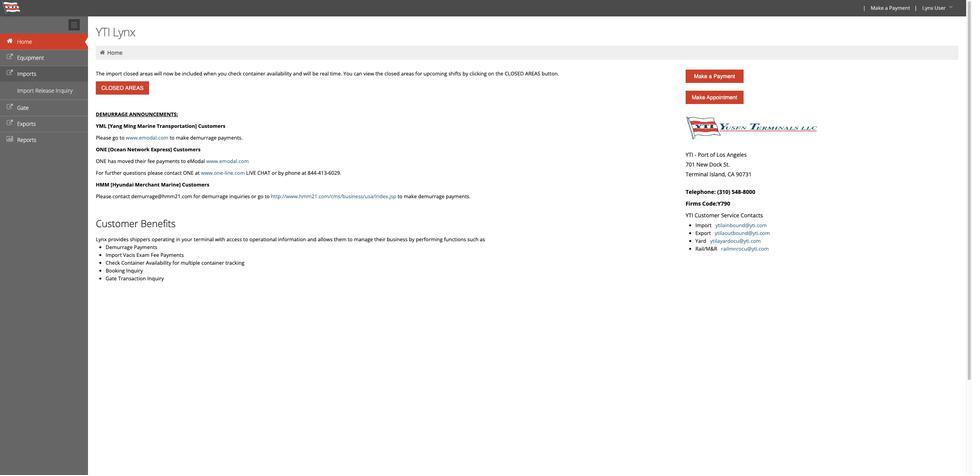 Task type: vqa. For each thing, say whether or not it's contained in the screenshot.
Search
no



Task type: describe. For each thing, give the bounding box(es) containing it.
manage
[[354, 236, 373, 243]]

can
[[354, 70, 362, 77]]

0 vertical spatial for
[[415, 70, 422, 77]]

ytilainbound@yti.com link
[[716, 222, 767, 229]]

shippers
[[130, 236, 150, 243]]

import release inquiry
[[17, 87, 73, 94]]

port
[[698, 151, 709, 158]]

customers for hmm [hyundai merchant marine] customers
[[182, 181, 209, 188]]

-
[[695, 151, 697, 158]]

0 horizontal spatial contact
[[112, 193, 130, 200]]

rail/m&r
[[696, 245, 717, 252]]

1 at from the left
[[195, 169, 200, 176]]

www.emodal.com link for one has moved their fee payments to emodal www.emodal.com
[[206, 158, 249, 165]]

1 horizontal spatial payments.
[[446, 193, 471, 200]]

them
[[334, 236, 346, 243]]

service
[[721, 212, 739, 219]]

1 horizontal spatial customer
[[695, 212, 720, 219]]

www.emodal.com link for to make demurrage payments.
[[126, 134, 168, 141]]

express]
[[151, 146, 172, 153]]

exports
[[17, 120, 36, 128]]

demurrage announcements:
[[96, 111, 178, 118]]

appointment
[[707, 94, 737, 101]]

ca
[[728, 171, 735, 178]]

1 horizontal spatial home
[[107, 49, 123, 56]]

announcements:
[[129, 111, 178, 118]]

new
[[697, 161, 708, 168]]

questions
[[123, 169, 146, 176]]

demurrage@hmm21.com
[[131, 193, 192, 200]]

railmnrocu@yti.com
[[721, 245, 769, 252]]

yti for yti lynx
[[96, 24, 110, 40]]

one for one [ocean network express] customers
[[96, 146, 107, 153]]

ytilayardocu@yti.com
[[710, 237, 761, 245]]

the
[[96, 70, 105, 77]]

moved
[[117, 158, 134, 165]]

1 horizontal spatial home link
[[107, 49, 123, 56]]

0 vertical spatial gate
[[17, 104, 29, 112]]

external link image
[[6, 70, 14, 76]]

container inside lynx provides shippers operating in your terminal with access to operational information and allows them to manage their business by performing functions such as demurrage payments import vacis exam fee payments check container availability for multiple container tracking booking inquiry gate transaction inquiry
[[201, 259, 224, 266]]

home image
[[6, 38, 14, 44]]

gate inside lynx provides shippers operating in your terminal with access to operational information and allows them to manage their business by performing functions such as demurrage payments import vacis exam fee payments check container availability for multiple container tracking booking inquiry gate transaction inquiry
[[106, 275, 117, 282]]

[yang
[[108, 122, 122, 130]]

firms
[[686, 200, 701, 207]]

external link image for gate
[[6, 104, 14, 110]]

equipment
[[17, 54, 44, 61]]

closed
[[505, 70, 524, 77]]

angeles
[[727, 151, 747, 158]]

with
[[215, 236, 225, 243]]

network
[[127, 146, 150, 153]]

access
[[227, 236, 242, 243]]

inquiries
[[229, 193, 250, 200]]

real
[[320, 70, 329, 77]]

ytilaoutbound@yti.com
[[715, 230, 770, 237]]

functions
[[444, 236, 466, 243]]

www.one-
[[201, 169, 225, 176]]

demurrage
[[96, 111, 128, 118]]

as
[[480, 236, 485, 243]]

0 vertical spatial home
[[17, 38, 32, 45]]

booking
[[106, 267, 125, 274]]

import for import
[[696, 222, 714, 229]]

1 vertical spatial for
[[193, 193, 200, 200]]

1 horizontal spatial contact
[[164, 169, 182, 176]]

please
[[148, 169, 163, 176]]

1 | from the left
[[863, 4, 866, 11]]

please for please contact demurrage@hmm21.com for demurrage inquiries or go to
[[96, 193, 111, 200]]

upcoming
[[424, 70, 447, 77]]

1 horizontal spatial or
[[272, 169, 277, 176]]

2 closed from the left
[[385, 70, 400, 77]]

container
[[121, 259, 145, 266]]

yti customer service contacts
[[686, 212, 763, 219]]

fee
[[151, 252, 159, 259]]

gate link
[[0, 100, 88, 116]]

allows
[[318, 236, 333, 243]]

merchant
[[135, 181, 160, 188]]

st.
[[724, 161, 730, 168]]

for
[[96, 169, 104, 176]]

0 vertical spatial payments
[[134, 244, 157, 251]]

hmm
[[96, 181, 109, 188]]

make for make a payment 'link' to the left
[[694, 73, 708, 79]]

yml [yang ming marine transportation] customers
[[96, 122, 225, 130]]

contacts
[[741, 212, 763, 219]]

2 be from the left
[[313, 70, 319, 77]]

0 horizontal spatial www.emodal.com
[[126, 134, 168, 141]]

ytilaoutbound@yti.com link
[[715, 230, 770, 237]]

0 vertical spatial customers
[[198, 122, 225, 130]]

0 vertical spatial payments.
[[218, 134, 243, 141]]

export
[[696, 230, 711, 237]]

hmm [hyundai merchant marine] customers
[[96, 181, 209, 188]]

provides
[[108, 236, 129, 243]]

los
[[717, 151, 725, 158]]

0 horizontal spatial by
[[278, 169, 284, 176]]

home image
[[99, 50, 106, 55]]

import release inquiry link
[[0, 85, 88, 97]]

1 horizontal spatial make a payment
[[871, 4, 910, 11]]

yti for yti - port of los angeles 701 new dock st. terminal island, ca 90731
[[686, 151, 693, 158]]

you
[[344, 70, 353, 77]]

6029.
[[328, 169, 341, 176]]

8000
[[743, 188, 756, 196]]

0 horizontal spatial make a payment
[[694, 73, 735, 79]]

please for please go to
[[96, 134, 111, 141]]

0 horizontal spatial make
[[176, 134, 189, 141]]

(310)
[[717, 188, 730, 196]]

0 horizontal spatial home link
[[0, 34, 88, 50]]

release
[[35, 87, 54, 94]]

further
[[105, 169, 122, 176]]

yti - port of los angeles 701 new dock st. terminal island, ca 90731
[[686, 151, 752, 178]]

railmnrocu@yti.com link
[[721, 245, 769, 252]]

external link image for equipment
[[6, 54, 14, 60]]

operational
[[249, 236, 277, 243]]

make appointment
[[692, 94, 737, 101]]

0 horizontal spatial a
[[709, 73, 712, 79]]

external link image for exports
[[6, 121, 14, 126]]

your
[[182, 236, 192, 243]]

business
[[387, 236, 408, 243]]

please contact demurrage@hmm21.com for demurrage inquiries or go to http://www.hmm21.com/cms/business/usa/index.jsp to make demurrage payments.
[[96, 193, 471, 200]]

1 horizontal spatial www.emodal.com
[[206, 158, 249, 165]]

phone
[[285, 169, 300, 176]]

90731
[[736, 171, 752, 178]]

http://www.hmm21.com/cms/business/usa/index.jsp
[[271, 193, 396, 200]]

www.one-line.com link
[[201, 169, 245, 176]]

2 | from the left
[[915, 4, 917, 11]]

for further questions please contact one at www.one-line.com live chat or by phone at 844-413-6029.
[[96, 169, 341, 176]]

1 vertical spatial payments
[[160, 252, 184, 259]]

701
[[686, 161, 695, 168]]

2 vertical spatial inquiry
[[147, 275, 164, 282]]

emodal
[[187, 158, 205, 165]]

live
[[246, 169, 256, 176]]

0 horizontal spatial their
[[135, 158, 146, 165]]



Task type: locate. For each thing, give the bounding box(es) containing it.
such
[[467, 236, 479, 243]]

yti left -
[[686, 151, 693, 158]]

0 horizontal spatial import
[[17, 87, 34, 94]]

their inside lynx provides shippers operating in your terminal with access to operational information and allows them to manage their business by performing functions such as demurrage payments import vacis exam fee payments check container availability for multiple container tracking booking inquiry gate transaction inquiry
[[374, 236, 386, 243]]

www.emodal.com link down marine
[[126, 134, 168, 141]]

0 horizontal spatial or
[[251, 193, 256, 200]]

1 will from the left
[[154, 70, 162, 77]]

external link image inside equipment link
[[6, 54, 14, 60]]

button.
[[542, 70, 559, 77]]

yml
[[96, 122, 107, 130]]

yti for yti customer service contacts
[[686, 212, 693, 219]]

0 horizontal spatial go
[[112, 134, 118, 141]]

make
[[176, 134, 189, 141], [404, 193, 417, 200]]

home right home icon
[[107, 49, 123, 56]]

inquiry right release on the left top of the page
[[56, 87, 73, 94]]

for
[[415, 70, 422, 77], [193, 193, 200, 200], [173, 259, 179, 266]]

1 vertical spatial gate
[[106, 275, 117, 282]]

their right manage
[[374, 236, 386, 243]]

0 horizontal spatial the
[[375, 70, 383, 77]]

by
[[463, 70, 468, 77], [278, 169, 284, 176], [409, 236, 415, 243]]

clicking
[[470, 70, 487, 77]]

lynx
[[923, 4, 933, 11], [113, 24, 135, 40], [96, 236, 107, 243]]

be right now
[[175, 70, 181, 77]]

reports
[[17, 136, 36, 144]]

1 horizontal spatial be
[[313, 70, 319, 77]]

2 vertical spatial import
[[106, 252, 122, 259]]

for left upcoming
[[415, 70, 422, 77]]

import inside lynx provides shippers operating in your terminal with access to operational information and allows them to manage their business by performing functions such as demurrage payments import vacis exam fee payments check container availability for multiple container tracking booking inquiry gate transaction inquiry
[[106, 252, 122, 259]]

1 horizontal spatial payments
[[160, 252, 184, 259]]

has
[[108, 158, 116, 165]]

payments up exam
[[134, 244, 157, 251]]

container left tracking
[[201, 259, 224, 266]]

1 horizontal spatial the
[[496, 70, 503, 77]]

2 vertical spatial one
[[183, 169, 194, 176]]

0 horizontal spatial make a payment link
[[686, 70, 744, 83]]

and right availability
[[293, 70, 302, 77]]

0 vertical spatial www.emodal.com
[[126, 134, 168, 141]]

548-
[[732, 188, 743, 196]]

closed right view
[[385, 70, 400, 77]]

2 horizontal spatial inquiry
[[147, 275, 164, 282]]

customers down www.one-
[[182, 181, 209, 188]]

external link image inside gate link
[[6, 104, 14, 110]]

0 vertical spatial external link image
[[6, 54, 14, 60]]

www.emodal.com down marine
[[126, 134, 168, 141]]

2 areas from the left
[[401, 70, 414, 77]]

will
[[154, 70, 162, 77], [303, 70, 311, 77]]

2 horizontal spatial for
[[415, 70, 422, 77]]

844-
[[308, 169, 318, 176]]

yti lynx
[[96, 24, 135, 40]]

1 vertical spatial please
[[96, 193, 111, 200]]

multiple
[[181, 259, 200, 266]]

1 horizontal spatial go
[[258, 193, 264, 200]]

0 vertical spatial make a payment link
[[867, 0, 913, 16]]

payment up 'appointment'
[[714, 73, 735, 79]]

1 horizontal spatial their
[[374, 236, 386, 243]]

import down imports
[[17, 87, 34, 94]]

when
[[204, 70, 217, 77]]

1 horizontal spatial make
[[404, 193, 417, 200]]

0 horizontal spatial payment
[[714, 73, 735, 79]]

0 vertical spatial make
[[871, 4, 884, 11]]

one for one has moved their fee payments to emodal www.emodal.com
[[96, 158, 106, 165]]

payment left lynx user
[[889, 4, 910, 11]]

transportation]
[[157, 122, 197, 130]]

inquiry down availability in the bottom of the page
[[147, 275, 164, 282]]

import
[[106, 70, 122, 77]]

included
[[182, 70, 202, 77]]

0 vertical spatial go
[[112, 134, 118, 141]]

lynx inside lynx provides shippers operating in your terminal with access to operational information and allows them to manage their business by performing functions such as demurrage payments import vacis exam fee payments check container availability for multiple container tracking booking inquiry gate transaction inquiry
[[96, 236, 107, 243]]

1 horizontal spatial container
[[243, 70, 265, 77]]

customers up emodal
[[173, 146, 201, 153]]

1 vertical spatial external link image
[[6, 104, 14, 110]]

make for make appointment "link"
[[692, 94, 705, 101]]

import for import release inquiry
[[17, 87, 34, 94]]

shifts
[[449, 70, 461, 77]]

contact down [hyundai at the top left
[[112, 193, 130, 200]]

0 vertical spatial container
[[243, 70, 265, 77]]

marine]
[[161, 181, 181, 188]]

0 horizontal spatial will
[[154, 70, 162, 77]]

0 horizontal spatial areas
[[140, 70, 153, 77]]

www.emodal.com up www.one-line.com link
[[206, 158, 249, 165]]

container right the check
[[243, 70, 265, 77]]

2 at from the left
[[302, 169, 306, 176]]

you
[[218, 70, 227, 77]]

or right chat at left top
[[272, 169, 277, 176]]

0 vertical spatial payment
[[889, 4, 910, 11]]

0 vertical spatial inquiry
[[56, 87, 73, 94]]

2 horizontal spatial by
[[463, 70, 468, 77]]

demurrage
[[106, 244, 133, 251]]

go
[[112, 134, 118, 141], [258, 193, 264, 200]]

please down hmm
[[96, 193, 111, 200]]

1 vertical spatial make a payment link
[[686, 70, 744, 83]]

1 vertical spatial www.emodal.com
[[206, 158, 249, 165]]

please down yml
[[96, 134, 111, 141]]

1 horizontal spatial |
[[915, 4, 917, 11]]

0 vertical spatial and
[[293, 70, 302, 77]]

and inside lynx provides shippers operating in your terminal with access to operational information and allows them to manage their business by performing functions such as demurrage payments import vacis exam fee payments check container availability for multiple container tracking booking inquiry gate transaction inquiry
[[307, 236, 317, 243]]

413-
[[318, 169, 328, 176]]

lynx user
[[923, 4, 946, 11]]

http://www.hmm21.com/cms/business/usa/index.jsp link
[[271, 193, 396, 200]]

inquiry
[[56, 87, 73, 94], [126, 267, 143, 274], [147, 275, 164, 282]]

lynx provides shippers operating in your terminal with access to operational information and allows them to manage their business by performing functions such as demurrage payments import vacis exam fee payments check container availability for multiple container tracking booking inquiry gate transaction inquiry
[[96, 236, 485, 282]]

0 vertical spatial a
[[885, 4, 888, 11]]

user
[[935, 4, 946, 11]]

areas left now
[[140, 70, 153, 77]]

0 horizontal spatial be
[[175, 70, 181, 77]]

now
[[163, 70, 173, 77]]

exam
[[136, 252, 149, 259]]

inquiry down container
[[126, 267, 143, 274]]

tracking
[[225, 259, 244, 266]]

0 vertical spatial their
[[135, 158, 146, 165]]

1 closed from the left
[[123, 70, 139, 77]]

and left allows
[[307, 236, 317, 243]]

go down [yang
[[112, 134, 118, 141]]

make
[[871, 4, 884, 11], [694, 73, 708, 79], [692, 94, 705, 101]]

0 horizontal spatial payments
[[134, 244, 157, 251]]

for left multiple
[[173, 259, 179, 266]]

|
[[863, 4, 866, 11], [915, 4, 917, 11]]

and
[[293, 70, 302, 77], [307, 236, 317, 243]]

1 vertical spatial a
[[709, 73, 712, 79]]

one has moved their fee payments to emodal www.emodal.com
[[96, 158, 249, 165]]

at left '844-'
[[302, 169, 306, 176]]

0 horizontal spatial gate
[[17, 104, 29, 112]]

telephone:
[[686, 188, 716, 196]]

dock
[[709, 161, 722, 168]]

0 horizontal spatial customer
[[96, 217, 138, 230]]

0 horizontal spatial payments.
[[218, 134, 243, 141]]

payments
[[156, 158, 180, 165]]

1 be from the left
[[175, 70, 181, 77]]

external link image inside exports link
[[6, 121, 14, 126]]

one down emodal
[[183, 169, 194, 176]]

make inside "link"
[[692, 94, 705, 101]]

None submit
[[96, 81, 149, 95]]

or right inquiries
[[251, 193, 256, 200]]

to
[[120, 134, 125, 141], [170, 134, 175, 141], [181, 158, 186, 165], [265, 193, 270, 200], [398, 193, 403, 200], [243, 236, 248, 243], [348, 236, 353, 243]]

2 please from the top
[[96, 193, 111, 200]]

terminal
[[194, 236, 214, 243]]

external link image
[[6, 54, 14, 60], [6, 104, 14, 110], [6, 121, 14, 126]]

be left real
[[313, 70, 319, 77]]

make a payment link
[[867, 0, 913, 16], [686, 70, 744, 83]]

by right business
[[409, 236, 415, 243]]

2 horizontal spatial lynx
[[923, 4, 933, 11]]

1 horizontal spatial payment
[[889, 4, 910, 11]]

1 vertical spatial contact
[[112, 193, 130, 200]]

vacis
[[123, 252, 135, 259]]

gate down booking
[[106, 275, 117, 282]]

1 vertical spatial payments.
[[446, 193, 471, 200]]

one left has
[[96, 158, 106, 165]]

2 the from the left
[[496, 70, 503, 77]]

their left fee
[[135, 158, 146, 165]]

1 vertical spatial by
[[278, 169, 284, 176]]

0 vertical spatial please
[[96, 134, 111, 141]]

1 vertical spatial container
[[201, 259, 224, 266]]

the right on
[[496, 70, 503, 77]]

yti inside 'yti - port of los angeles 701 new dock st. terminal island, ca 90731'
[[686, 151, 693, 158]]

1 horizontal spatial www.emodal.com link
[[206, 158, 249, 165]]

1 vertical spatial or
[[251, 193, 256, 200]]

lynx user link
[[919, 0, 958, 16]]

bar chart image
[[6, 137, 14, 142]]

0 horizontal spatial www.emodal.com link
[[126, 134, 168, 141]]

container
[[243, 70, 265, 77], [201, 259, 224, 266]]

will left now
[[154, 70, 162, 77]]

0 horizontal spatial and
[[293, 70, 302, 77]]

go right inquiries
[[258, 193, 264, 200]]

2 vertical spatial by
[[409, 236, 415, 243]]

1 please from the top
[[96, 134, 111, 141]]

2 external link image from the top
[[6, 104, 14, 110]]

0 horizontal spatial container
[[201, 259, 224, 266]]

areas left upcoming
[[401, 70, 414, 77]]

0 horizontal spatial lynx
[[96, 236, 107, 243]]

1 the from the left
[[375, 70, 383, 77]]

for inside lynx provides shippers operating in your terminal with access to operational information and allows them to manage their business by performing functions such as demurrage payments import vacis exam fee payments check container availability for multiple container tracking booking inquiry gate transaction inquiry
[[173, 259, 179, 266]]

1 vertical spatial www.emodal.com link
[[206, 158, 249, 165]]

closed right import
[[123, 70, 139, 77]]

telephone: (310) 548-8000
[[686, 188, 756, 196]]

lynx inside lynx user link
[[923, 4, 933, 11]]

lynx for user
[[923, 4, 933, 11]]

1 horizontal spatial closed
[[385, 70, 400, 77]]

1 vertical spatial make
[[404, 193, 417, 200]]

yti up home icon
[[96, 24, 110, 40]]

by right the shifts
[[463, 70, 468, 77]]

1 vertical spatial payment
[[714, 73, 735, 79]]

for down for further questions please contact one at www.one-line.com live chat or by phone at 844-413-6029.
[[193, 193, 200, 200]]

[hyundai
[[111, 181, 134, 188]]

1 horizontal spatial and
[[307, 236, 317, 243]]

firms code:y790
[[686, 200, 730, 207]]

1 horizontal spatial a
[[885, 4, 888, 11]]

0 vertical spatial make
[[176, 134, 189, 141]]

yti down 'firms'
[[686, 212, 693, 219]]

check
[[228, 70, 242, 77]]

make appointment link
[[686, 91, 744, 104]]

0 horizontal spatial home
[[17, 38, 32, 45]]

one left [ocean
[[96, 146, 107, 153]]

a
[[885, 4, 888, 11], [709, 73, 712, 79]]

0 vertical spatial www.emodal.com link
[[126, 134, 168, 141]]

by left phone
[[278, 169, 284, 176]]

the
[[375, 70, 383, 77], [496, 70, 503, 77]]

island,
[[710, 171, 726, 178]]

[ocean
[[108, 146, 126, 153]]

1 vertical spatial make a payment
[[694, 73, 735, 79]]

home link right home icon
[[107, 49, 123, 56]]

0 vertical spatial lynx
[[923, 4, 933, 11]]

fee
[[148, 158, 155, 165]]

be
[[175, 70, 181, 77], [313, 70, 319, 77]]

0 vertical spatial import
[[17, 87, 34, 94]]

chat
[[257, 169, 270, 176]]

marine
[[137, 122, 155, 130]]

2 will from the left
[[303, 70, 311, 77]]

home link up "equipment"
[[0, 34, 88, 50]]

2 vertical spatial external link image
[[6, 121, 14, 126]]

at down emodal
[[195, 169, 200, 176]]

www.emodal.com link up www.one-line.com link
[[206, 158, 249, 165]]

will left real
[[303, 70, 311, 77]]

3 external link image from the top
[[6, 121, 14, 126]]

import up the check
[[106, 252, 122, 259]]

1 vertical spatial home
[[107, 49, 123, 56]]

home right home image
[[17, 38, 32, 45]]

imports
[[17, 70, 36, 77]]

1 vertical spatial make
[[694, 73, 708, 79]]

contact down one has moved their fee payments to emodal www.emodal.com
[[164, 169, 182, 176]]

payments
[[134, 244, 157, 251], [160, 252, 184, 259]]

customers for one [ocean network express] customers
[[173, 146, 201, 153]]

0 vertical spatial by
[[463, 70, 468, 77]]

1 vertical spatial customers
[[173, 146, 201, 153]]

2 vertical spatial make
[[692, 94, 705, 101]]

yti
[[96, 24, 110, 40], [686, 151, 693, 158], [686, 212, 693, 219]]

1 vertical spatial inquiry
[[126, 267, 143, 274]]

lynx for provides
[[96, 236, 107, 243]]

gate up exports
[[17, 104, 29, 112]]

ytilayardocu@yti.com link
[[710, 237, 761, 245]]

1 horizontal spatial at
[[302, 169, 306, 176]]

the import closed areas will now be included when you check container availability and will be real time.  you can view the closed areas for upcoming shifts by clicking on the closed areas button.
[[96, 70, 559, 77]]

customer
[[695, 212, 720, 219], [96, 217, 138, 230]]

or
[[272, 169, 277, 176], [251, 193, 256, 200]]

areas
[[140, 70, 153, 77], [401, 70, 414, 77]]

by inside lynx provides shippers operating in your terminal with access to operational information and allows them to manage their business by performing functions such as demurrage payments import vacis exam fee payments check container availability for multiple container tracking booking inquiry gate transaction inquiry
[[409, 236, 415, 243]]

1 areas from the left
[[140, 70, 153, 77]]

the right view
[[375, 70, 383, 77]]

contact
[[164, 169, 182, 176], [112, 193, 130, 200]]

customer up provides at the left of page
[[96, 217, 138, 230]]

customer down firms code:y790
[[695, 212, 720, 219]]

time.
[[330, 70, 342, 77]]

angle down image
[[947, 4, 955, 10]]

1 horizontal spatial import
[[106, 252, 122, 259]]

1 vertical spatial lynx
[[113, 24, 135, 40]]

payments up availability in the bottom of the page
[[160, 252, 184, 259]]

2 vertical spatial customers
[[182, 181, 209, 188]]

0 horizontal spatial closed
[[123, 70, 139, 77]]

0 horizontal spatial at
[[195, 169, 200, 176]]

terminal
[[686, 171, 708, 178]]

areas
[[525, 70, 540, 77]]

customers right transportation]
[[198, 122, 225, 130]]

import up export
[[696, 222, 714, 229]]

1 horizontal spatial for
[[193, 193, 200, 200]]

1 horizontal spatial make a payment link
[[867, 0, 913, 16]]

1 external link image from the top
[[6, 54, 14, 60]]



